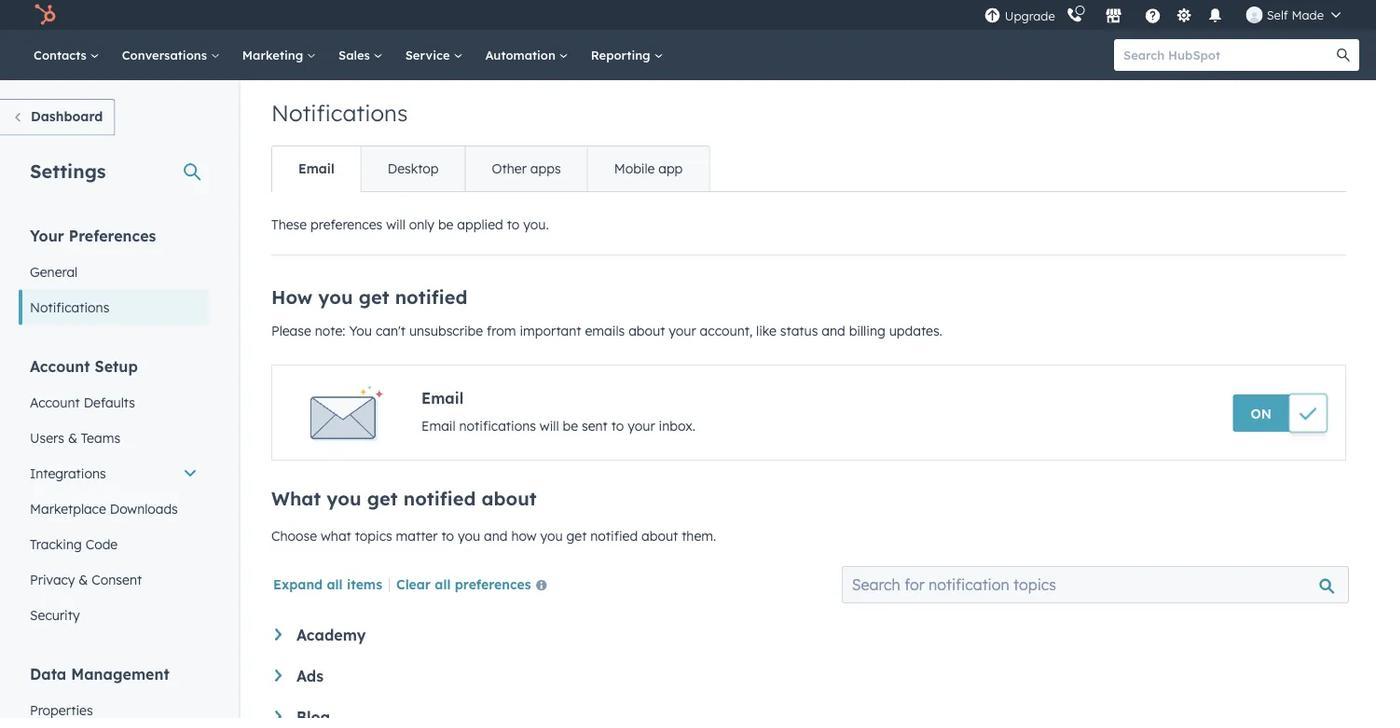Task type: locate. For each thing, give the bounding box(es) containing it.
get for how you get notified
[[367, 487, 398, 510]]

about left 'them.'
[[642, 528, 678, 544]]

on
[[1251, 405, 1272, 422]]

your left account,
[[669, 323, 696, 339]]

all right clear
[[435, 576, 451, 592]]

ruby anderson image
[[1247, 7, 1263, 23]]

ads
[[297, 667, 324, 685]]

tracking code
[[30, 536, 118, 552]]

marketing
[[242, 47, 307, 62]]

2 vertical spatial about
[[642, 528, 678, 544]]

account for account defaults
[[30, 394, 80, 410]]

& right privacy
[[79, 571, 88, 587]]

1 vertical spatial preferences
[[455, 576, 531, 592]]

0 vertical spatial to
[[507, 216, 520, 233]]

to left "you."
[[507, 216, 520, 233]]

note:
[[315, 323, 346, 339]]

1 horizontal spatial and
[[822, 323, 846, 339]]

desktop
[[388, 160, 439, 177]]

email up the these
[[298, 160, 335, 177]]

caret image
[[275, 670, 282, 682], [275, 711, 282, 718]]

preferences inside button
[[455, 576, 531, 592]]

notifications
[[271, 99, 408, 127], [30, 299, 109, 315]]

notified up matter in the left of the page
[[404, 487, 476, 510]]

to
[[507, 216, 520, 233], [611, 418, 624, 434], [441, 528, 454, 544]]

will left only
[[386, 216, 406, 233]]

0 vertical spatial &
[[68, 429, 77, 446]]

& inside privacy & consent link
[[79, 571, 88, 587]]

you right how
[[540, 528, 563, 544]]

0 vertical spatial notifications
[[271, 99, 408, 127]]

and left billing
[[822, 323, 846, 339]]

caret image down caret icon
[[275, 711, 282, 718]]

menu containing self made
[[983, 0, 1354, 30]]

1 vertical spatial &
[[79, 571, 88, 587]]

notifications image
[[1207, 8, 1224, 25]]

all
[[327, 576, 343, 592], [435, 576, 451, 592]]

ads button
[[275, 667, 1343, 685]]

be
[[438, 216, 454, 233], [563, 418, 578, 434]]

search image
[[1337, 48, 1350, 62]]

1 vertical spatial notifications
[[30, 299, 109, 315]]

1 vertical spatial email
[[422, 389, 464, 408]]

sent
[[582, 418, 608, 434]]

your
[[669, 323, 696, 339], [628, 418, 655, 434]]

be left sent
[[563, 418, 578, 434]]

caret image inside ads dropdown button
[[275, 670, 282, 682]]

these
[[271, 216, 307, 233]]

what
[[271, 487, 321, 510]]

help button
[[1137, 0, 1169, 30]]

1 horizontal spatial preferences
[[455, 576, 531, 592]]

calling icon button
[[1059, 3, 1091, 27]]

please note: you can't unsubscribe from important emails about your account, like status and billing updates.
[[271, 323, 943, 339]]

Search for notification topics search field
[[842, 566, 1349, 603]]

navigation containing email
[[271, 145, 710, 192]]

1 caret image from the top
[[275, 670, 282, 682]]

0 horizontal spatial preferences
[[311, 216, 383, 233]]

notified
[[395, 285, 468, 309], [404, 487, 476, 510], [591, 528, 638, 544]]

account up account defaults on the bottom left of page
[[30, 357, 90, 375]]

0 vertical spatial email
[[298, 160, 335, 177]]

clear all preferences button
[[396, 574, 555, 597]]

hubspot link
[[22, 4, 70, 26]]

& inside users & teams 'link'
[[68, 429, 77, 446]]

notified left 'them.'
[[591, 528, 638, 544]]

what you get notified about
[[271, 487, 537, 510]]

what
[[321, 528, 351, 544]]

email up notifications
[[422, 389, 464, 408]]

1 vertical spatial about
[[482, 487, 537, 510]]

account setup
[[30, 357, 138, 375]]

like
[[756, 323, 777, 339]]

users & teams
[[30, 429, 120, 446]]

1 horizontal spatial to
[[507, 216, 520, 233]]

2 vertical spatial get
[[567, 528, 587, 544]]

email notifications will be sent to your inbox.
[[422, 418, 696, 434]]

hubspot image
[[34, 4, 56, 26]]

0 horizontal spatial will
[[386, 216, 406, 233]]

automation
[[485, 47, 559, 62]]

users
[[30, 429, 64, 446]]

clear
[[396, 576, 431, 592]]

downloads
[[110, 500, 178, 517]]

get up topics on the left bottom of page
[[367, 487, 398, 510]]

1 horizontal spatial notifications
[[271, 99, 408, 127]]

your left inbox.
[[628, 418, 655, 434]]

and left how
[[484, 528, 508, 544]]

0 vertical spatial account
[[30, 357, 90, 375]]

0 horizontal spatial &
[[68, 429, 77, 446]]

inbox.
[[659, 418, 696, 434]]

notified for notifications
[[395, 285, 468, 309]]

1 vertical spatial get
[[367, 487, 398, 510]]

privacy & consent link
[[19, 562, 209, 597]]

your preferences element
[[19, 225, 209, 325]]

automation link
[[474, 30, 580, 80]]

email inside button
[[298, 160, 335, 177]]

2 horizontal spatial to
[[611, 418, 624, 434]]

preferences
[[311, 216, 383, 233], [455, 576, 531, 592]]

to right matter in the left of the page
[[441, 528, 454, 544]]

to right sent
[[611, 418, 624, 434]]

marketplace downloads
[[30, 500, 178, 517]]

teams
[[81, 429, 120, 446]]

account up "users"
[[30, 394, 80, 410]]

1 vertical spatial notified
[[404, 487, 476, 510]]

be right only
[[438, 216, 454, 233]]

1 account from the top
[[30, 357, 90, 375]]

caret image left ads
[[275, 670, 282, 682]]

preferences right the these
[[311, 216, 383, 233]]

all inside button
[[435, 576, 451, 592]]

0 vertical spatial will
[[386, 216, 406, 233]]

all for clear
[[435, 576, 451, 592]]

0 vertical spatial preferences
[[311, 216, 383, 233]]

&
[[68, 429, 77, 446], [79, 571, 88, 587]]

settings
[[30, 159, 106, 182]]

1 horizontal spatial all
[[435, 576, 451, 592]]

self made
[[1267, 7, 1324, 22]]

notifications down general
[[30, 299, 109, 315]]

get up the you
[[359, 285, 389, 309]]

marketplaces image
[[1106, 8, 1122, 25]]

app
[[659, 160, 683, 177]]

navigation
[[271, 145, 710, 192]]

about up how
[[482, 487, 537, 510]]

1 horizontal spatial &
[[79, 571, 88, 587]]

how
[[271, 285, 313, 309]]

1 horizontal spatial your
[[669, 323, 696, 339]]

preferences
[[69, 226, 156, 245]]

1 vertical spatial your
[[628, 418, 655, 434]]

0 horizontal spatial and
[[484, 528, 508, 544]]

2 caret image from the top
[[275, 711, 282, 718]]

integrations button
[[19, 456, 209, 491]]

notifications down sales
[[271, 99, 408, 127]]

notified up unsubscribe on the top of page
[[395, 285, 468, 309]]

reporting
[[591, 47, 654, 62]]

dashboard link
[[0, 99, 115, 136]]

data management element
[[19, 663, 209, 718]]

& for users
[[68, 429, 77, 446]]

get right how
[[567, 528, 587, 544]]

& for privacy
[[79, 571, 88, 587]]

about right emails
[[629, 323, 665, 339]]

upgrade
[[1005, 8, 1055, 24]]

1 vertical spatial account
[[30, 394, 80, 410]]

1 horizontal spatial will
[[540, 418, 559, 434]]

1 vertical spatial will
[[540, 418, 559, 434]]

& right "users"
[[68, 429, 77, 446]]

0 vertical spatial notified
[[395, 285, 468, 309]]

marketplaces button
[[1095, 0, 1134, 30]]

will left sent
[[540, 418, 559, 434]]

0 vertical spatial be
[[438, 216, 454, 233]]

0 vertical spatial your
[[669, 323, 696, 339]]

1 horizontal spatial be
[[563, 418, 578, 434]]

2 vertical spatial to
[[441, 528, 454, 544]]

topics
[[355, 528, 392, 544]]

get for notifications
[[359, 285, 389, 309]]

2 all from the left
[[435, 576, 451, 592]]

you up what
[[327, 487, 361, 510]]

1 vertical spatial caret image
[[275, 711, 282, 718]]

and
[[822, 323, 846, 339], [484, 528, 508, 544]]

1 vertical spatial to
[[611, 418, 624, 434]]

account
[[30, 357, 90, 375], [30, 394, 80, 410]]

preferences down choose what topics matter to you and how you get notified about them.
[[455, 576, 531, 592]]

menu
[[983, 0, 1354, 30]]

you
[[318, 285, 353, 309], [327, 487, 361, 510], [458, 528, 480, 544], [540, 528, 563, 544]]

2 account from the top
[[30, 394, 80, 410]]

self
[[1267, 7, 1289, 22]]

conversations link
[[111, 30, 231, 80]]

email
[[298, 160, 335, 177], [422, 389, 464, 408], [422, 418, 456, 434]]

account defaults link
[[19, 385, 209, 420]]

email left notifications
[[422, 418, 456, 434]]

1 all from the left
[[327, 576, 343, 592]]

data
[[30, 664, 66, 683]]

0 horizontal spatial all
[[327, 576, 343, 592]]

get
[[359, 285, 389, 309], [367, 487, 398, 510], [567, 528, 587, 544]]

0 horizontal spatial notifications
[[30, 299, 109, 315]]

all left items
[[327, 576, 343, 592]]

will
[[386, 216, 406, 233], [540, 418, 559, 434]]

0 vertical spatial get
[[359, 285, 389, 309]]

made
[[1292, 7, 1324, 22]]

0 vertical spatial caret image
[[275, 670, 282, 682]]



Task type: vqa. For each thing, say whether or not it's contained in the screenshot.
All contacts button at the top left of the page
no



Task type: describe. For each thing, give the bounding box(es) containing it.
all for expand
[[327, 576, 343, 592]]

marketplace downloads link
[[19, 491, 209, 526]]

notified for how you get notified
[[404, 487, 476, 510]]

billing
[[849, 323, 886, 339]]

clear all preferences
[[396, 576, 531, 592]]

account,
[[700, 323, 753, 339]]

setup
[[95, 357, 138, 375]]

security
[[30, 607, 80, 623]]

them.
[[682, 528, 716, 544]]

tracking code link
[[19, 526, 209, 562]]

Search HubSpot search field
[[1114, 39, 1343, 71]]

from
[[487, 323, 516, 339]]

expand all items button
[[273, 576, 382, 592]]

your preferences
[[30, 226, 156, 245]]

marketplace
[[30, 500, 106, 517]]

you up clear all preferences
[[458, 528, 480, 544]]

0 vertical spatial about
[[629, 323, 665, 339]]

only
[[409, 216, 435, 233]]

choose what topics matter to you and how you get notified about them.
[[271, 528, 716, 544]]

matter
[[396, 528, 438, 544]]

can't
[[376, 323, 406, 339]]

consent
[[92, 571, 142, 587]]

choose
[[271, 528, 317, 544]]

security link
[[19, 597, 209, 633]]

how you get notified
[[271, 285, 468, 309]]

notifications inside your preferences element
[[30, 299, 109, 315]]

other apps button
[[465, 146, 587, 191]]

mobile app button
[[587, 146, 709, 191]]

privacy
[[30, 571, 75, 587]]

2 vertical spatial notified
[[591, 528, 638, 544]]

marketing link
[[231, 30, 327, 80]]

upgrade image
[[985, 8, 1001, 25]]

you up "note:"
[[318, 285, 353, 309]]

sales
[[339, 47, 374, 62]]

expand all items
[[273, 576, 382, 592]]

will for be
[[540, 418, 559, 434]]

these preferences will only be applied to you.
[[271, 216, 549, 233]]

sales link
[[327, 30, 394, 80]]

1 vertical spatial be
[[563, 418, 578, 434]]

privacy & consent
[[30, 571, 142, 587]]

code
[[86, 536, 118, 552]]

applied
[[457, 216, 503, 233]]

you.
[[523, 216, 549, 233]]

unsubscribe
[[409, 323, 483, 339]]

contacts link
[[22, 30, 111, 80]]

status
[[780, 323, 818, 339]]

users & teams link
[[19, 420, 209, 456]]

apps
[[530, 160, 561, 177]]

academy button
[[275, 626, 1343, 644]]

defaults
[[84, 394, 135, 410]]

notifications button
[[1200, 0, 1232, 30]]

email button
[[272, 146, 361, 191]]

notifications link
[[19, 290, 209, 325]]

updates.
[[889, 323, 943, 339]]

integrations
[[30, 465, 106, 481]]

settings image
[[1176, 8, 1193, 25]]

how
[[511, 528, 537, 544]]

account setup element
[[19, 356, 209, 633]]

desktop button
[[361, 146, 465, 191]]

service
[[405, 47, 454, 62]]

general
[[30, 263, 78, 280]]

mobile
[[614, 160, 655, 177]]

expand
[[273, 576, 323, 592]]

account for account setup
[[30, 357, 90, 375]]

search button
[[1328, 39, 1360, 71]]

account defaults
[[30, 394, 135, 410]]

reporting link
[[580, 30, 675, 80]]

general link
[[19, 254, 209, 290]]

contacts
[[34, 47, 90, 62]]

2 vertical spatial email
[[422, 418, 456, 434]]

settings link
[[1173, 5, 1196, 25]]

emails
[[585, 323, 625, 339]]

data management
[[30, 664, 169, 683]]

other apps
[[492, 160, 561, 177]]

other
[[492, 160, 527, 177]]

dashboard
[[31, 108, 103, 124]]

help image
[[1145, 8, 1162, 25]]

0 horizontal spatial be
[[438, 216, 454, 233]]

0 horizontal spatial your
[[628, 418, 655, 434]]

will for only
[[386, 216, 406, 233]]

0 horizontal spatial to
[[441, 528, 454, 544]]

calling icon image
[[1067, 7, 1083, 24]]

0 vertical spatial and
[[822, 323, 846, 339]]

your
[[30, 226, 64, 245]]

mobile app
[[614, 160, 683, 177]]

notifications
[[459, 418, 536, 434]]

please
[[271, 323, 311, 339]]

service link
[[394, 30, 474, 80]]

caret image
[[275, 629, 282, 640]]

tracking
[[30, 536, 82, 552]]

management
[[71, 664, 169, 683]]

1 vertical spatial and
[[484, 528, 508, 544]]

academy
[[297, 626, 366, 644]]

items
[[347, 576, 382, 592]]



